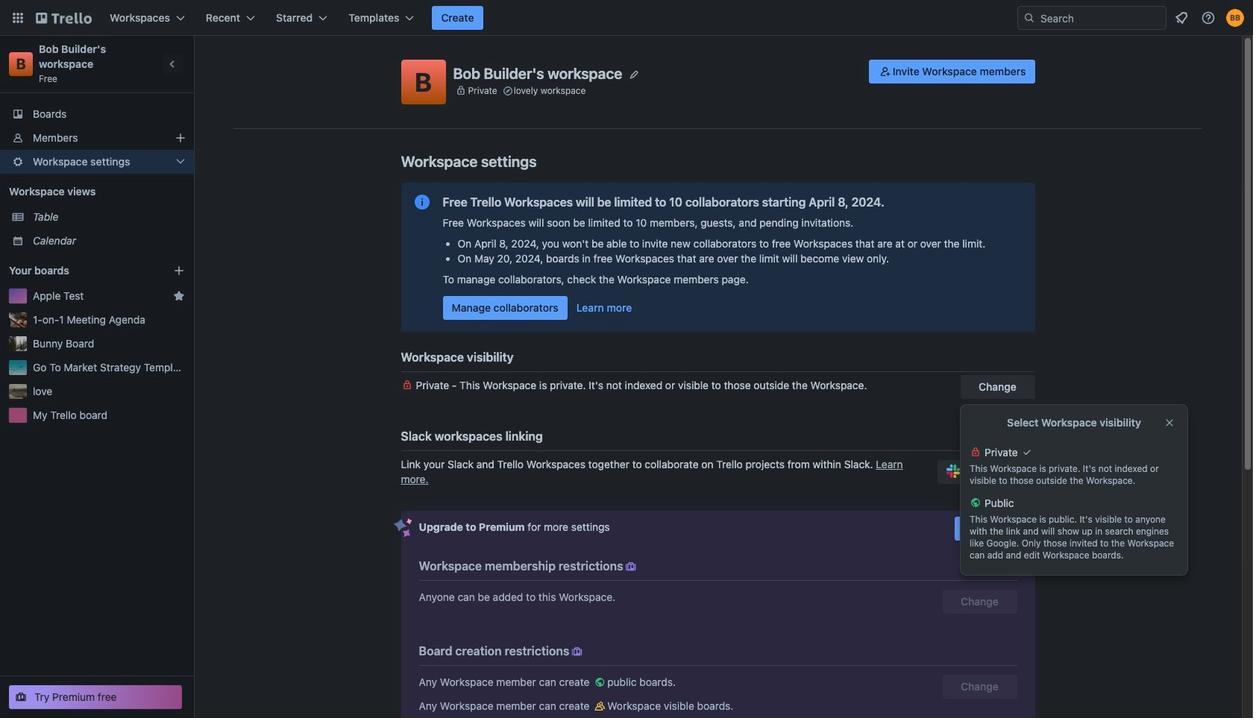Task type: locate. For each thing, give the bounding box(es) containing it.
sparkle image
[[393, 518, 412, 538]]

back to home image
[[36, 6, 92, 30]]

2 horizontal spatial sm image
[[878, 64, 893, 79]]

switch to… image
[[10, 10, 25, 25]]

open information menu image
[[1201, 10, 1216, 25]]

sm image
[[878, 64, 893, 79], [623, 559, 638, 574], [592, 699, 607, 714]]

1 horizontal spatial sm image
[[592, 675, 607, 690]]

1 vertical spatial sm image
[[623, 559, 638, 574]]

sm image
[[569, 644, 584, 659], [592, 675, 607, 690]]

0 horizontal spatial sm image
[[592, 699, 607, 714]]

0 horizontal spatial sm image
[[569, 644, 584, 659]]

Search field
[[1035, 7, 1166, 29]]

bob builder (bobbuilder40) image
[[1226, 9, 1244, 27]]

search image
[[1023, 12, 1035, 24]]

0 vertical spatial sm image
[[878, 64, 893, 79]]

primary element
[[0, 0, 1253, 36]]

close popover image
[[1164, 417, 1176, 429]]



Task type: vqa. For each thing, say whether or not it's contained in the screenshot.
bottommost sm icon
yes



Task type: describe. For each thing, give the bounding box(es) containing it.
workspace navigation collapse icon image
[[163, 54, 184, 75]]

your boards with 6 items element
[[9, 262, 151, 280]]

1 vertical spatial sm image
[[592, 675, 607, 690]]

1 horizontal spatial sm image
[[623, 559, 638, 574]]

2 vertical spatial sm image
[[592, 699, 607, 714]]

0 vertical spatial sm image
[[569, 644, 584, 659]]

add board image
[[173, 265, 185, 277]]

starred icon image
[[173, 290, 185, 302]]

0 notifications image
[[1173, 9, 1191, 27]]



